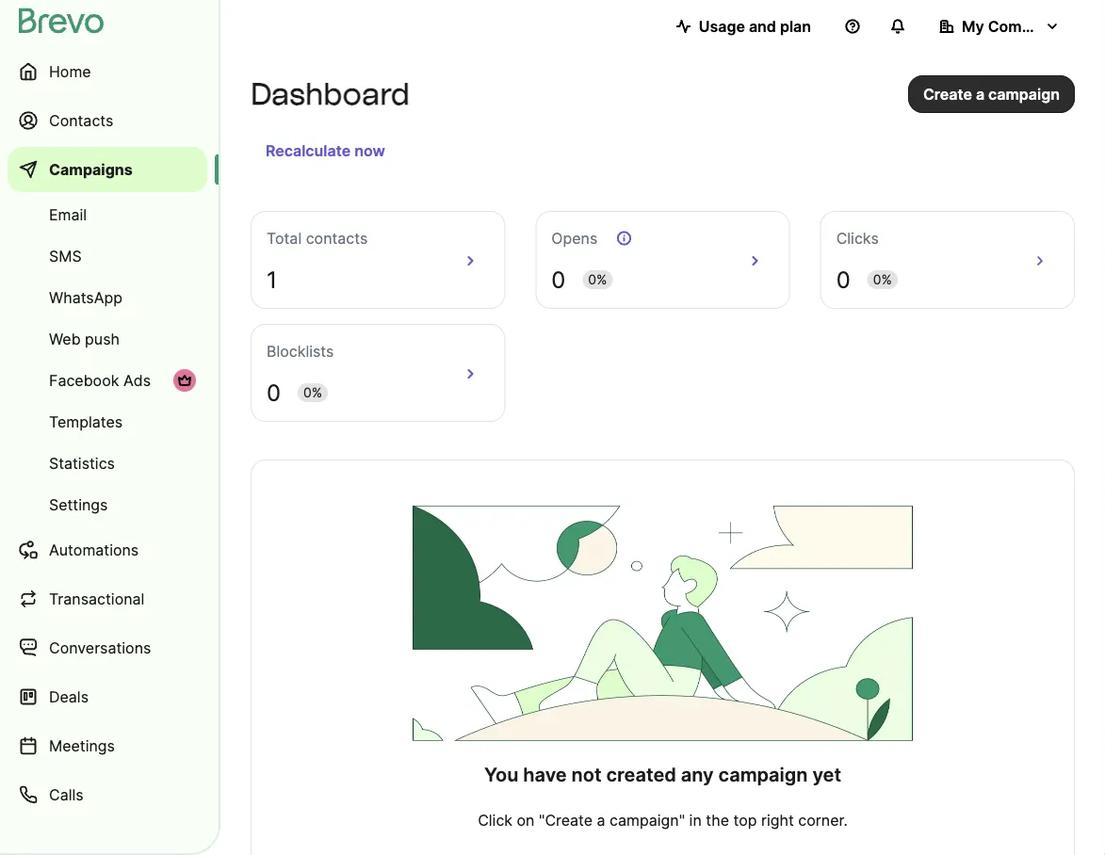 Task type: locate. For each thing, give the bounding box(es) containing it.
1 vertical spatial campaign
[[719, 764, 808, 787]]

email
[[49, 205, 87, 224]]

0 for blocklists
[[267, 379, 281, 407]]

contacts link
[[8, 98, 207, 143]]

0 vertical spatial a
[[976, 85, 985, 103]]

campaign"
[[610, 811, 685, 830]]

whatsapp link
[[8, 279, 207, 317]]

my company button
[[924, 8, 1075, 45]]

1 horizontal spatial a
[[976, 85, 985, 103]]

calls link
[[8, 773, 207, 818]]

transactional
[[49, 590, 145, 608]]

deals link
[[8, 675, 207, 720]]

campaign
[[989, 85, 1060, 103], [719, 764, 808, 787]]

0 horizontal spatial 0
[[267, 379, 281, 407]]

home link
[[8, 49, 207, 94]]

campaigns link
[[8, 147, 207, 192]]

left___rvooi image
[[177, 373, 192, 388]]

deals
[[49, 688, 89, 706]]

statistics link
[[8, 445, 207, 482]]

have
[[523, 764, 567, 787]]

a right the "create
[[597, 811, 606, 830]]

facebook ads
[[49, 371, 151, 390]]

0% down blocklists
[[303, 385, 322, 401]]

1 vertical spatial a
[[597, 811, 606, 830]]

create a campaign
[[923, 85, 1060, 103]]

campaigns
[[49, 160, 133, 179]]

0 down opens on the top of the page
[[552, 266, 566, 294]]

campaign down company
[[989, 85, 1060, 103]]

a inside button
[[976, 85, 985, 103]]

campaign up right
[[719, 764, 808, 787]]

0 horizontal spatial a
[[597, 811, 606, 830]]

0%
[[588, 272, 607, 288], [873, 272, 892, 288], [303, 385, 322, 401]]

campaign inside button
[[989, 85, 1060, 103]]

0% down clicks
[[873, 272, 892, 288]]

clicks
[[837, 229, 879, 247]]

0% down opens on the top of the page
[[588, 272, 607, 288]]

2 horizontal spatial 0%
[[873, 272, 892, 288]]

1 horizontal spatial campaign
[[989, 85, 1060, 103]]

conversations
[[49, 639, 151, 657]]

automations
[[49, 541, 139, 559]]

home
[[49, 62, 91, 81]]

in
[[689, 811, 702, 830]]

recalculate
[[266, 141, 351, 160]]

0 down clicks
[[837, 266, 851, 294]]

a right create
[[976, 85, 985, 103]]

0
[[552, 266, 566, 294], [837, 266, 851, 294], [267, 379, 281, 407]]

1 horizontal spatial 0
[[552, 266, 566, 294]]

on
[[517, 811, 535, 830]]

0 for clicks
[[837, 266, 851, 294]]

company
[[988, 17, 1058, 35]]

usage and plan
[[699, 17, 811, 35]]

0 horizontal spatial campaign
[[719, 764, 808, 787]]

1
[[267, 266, 277, 294]]

email link
[[8, 196, 207, 234]]

web push
[[49, 330, 120, 348]]

0 horizontal spatial 0%
[[303, 385, 322, 401]]

0 down blocklists
[[267, 379, 281, 407]]

facebook
[[49, 371, 119, 390]]

"create
[[539, 811, 593, 830]]

2 horizontal spatial 0
[[837, 266, 851, 294]]

whatsapp
[[49, 288, 123, 307]]

create a campaign button
[[908, 75, 1075, 113]]

settings
[[49, 496, 108, 514]]

templates
[[49, 413, 123, 431]]

a
[[976, 85, 985, 103], [597, 811, 606, 830]]

contacts
[[49, 111, 113, 130]]

plan
[[780, 17, 811, 35]]

0% for clicks
[[873, 272, 892, 288]]

0 vertical spatial campaign
[[989, 85, 1060, 103]]

0% for blocklists
[[303, 385, 322, 401]]

sms link
[[8, 237, 207, 275]]

my company
[[962, 17, 1058, 35]]

facebook ads link
[[8, 362, 207, 400]]

transactional link
[[8, 577, 207, 622]]

sms
[[49, 247, 82, 265]]

you
[[484, 764, 519, 787]]

now
[[354, 141, 385, 160]]



Task type: vqa. For each thing, say whether or not it's contained in the screenshot.
the bottom automation
no



Task type: describe. For each thing, give the bounding box(es) containing it.
click
[[478, 811, 513, 830]]

corner.
[[799, 811, 848, 830]]

push
[[85, 330, 120, 348]]

blocklists
[[267, 342, 334, 360]]

total
[[267, 229, 302, 247]]

ads
[[123, 371, 151, 390]]

and
[[749, 17, 776, 35]]

meetings
[[49, 737, 115, 755]]

total contacts
[[267, 229, 368, 247]]

web push link
[[8, 320, 207, 358]]

conversations link
[[8, 626, 207, 671]]

automations link
[[8, 528, 207, 573]]

dashboard
[[251, 76, 410, 112]]

you have not created any campaign yet
[[484, 764, 842, 787]]

top
[[734, 811, 757, 830]]

meetings link
[[8, 724, 207, 769]]

created
[[606, 764, 676, 787]]

recalculate now button
[[258, 136, 393, 166]]

create
[[923, 85, 972, 103]]

settings link
[[8, 486, 207, 524]]

usage and plan button
[[661, 8, 826, 45]]

the
[[706, 811, 729, 830]]

contacts
[[306, 229, 368, 247]]

click on "create a campaign" in the top right corner.
[[478, 811, 848, 830]]

my
[[962, 17, 985, 35]]

calls
[[49, 786, 84, 804]]

1 horizontal spatial 0%
[[588, 272, 607, 288]]

opens
[[552, 229, 598, 247]]

not
[[572, 764, 602, 787]]

any
[[681, 764, 714, 787]]

statistics
[[49, 454, 115, 473]]

yet
[[813, 764, 842, 787]]

right
[[762, 811, 794, 830]]

recalculate now
[[266, 141, 385, 160]]

web
[[49, 330, 81, 348]]

usage
[[699, 17, 745, 35]]

templates link
[[8, 403, 207, 441]]



